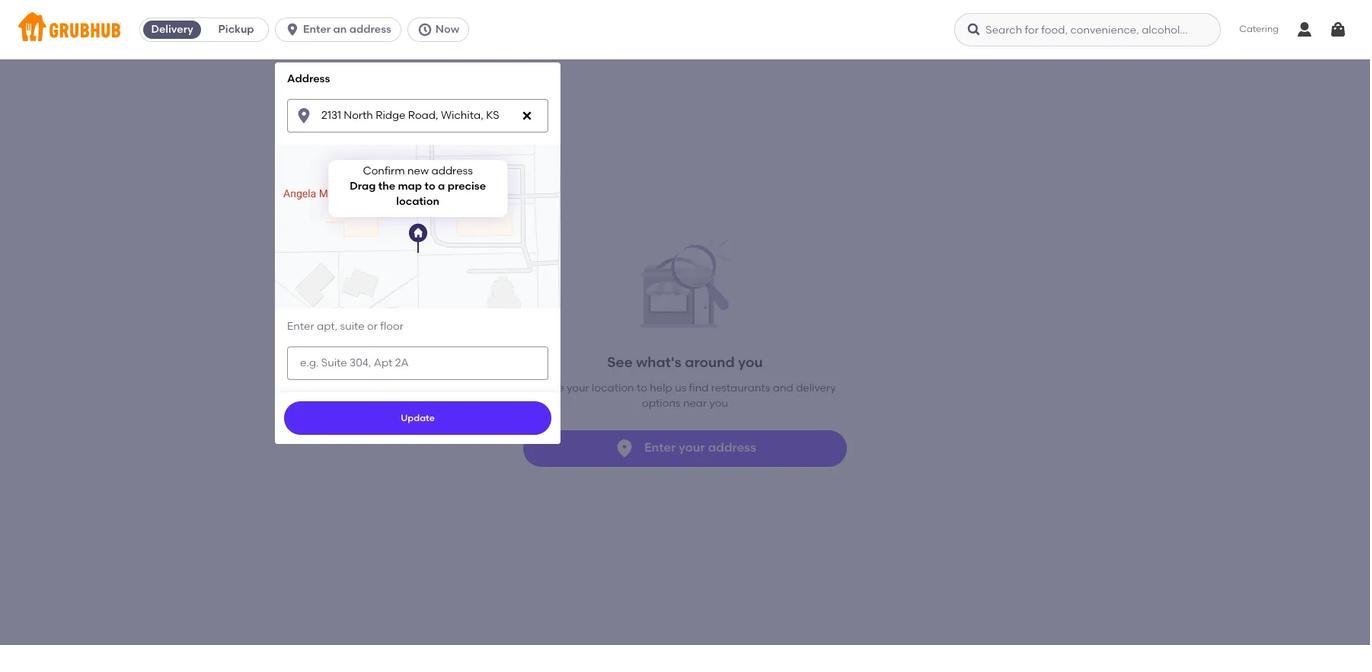 Task type: locate. For each thing, give the bounding box(es) containing it.
1 vertical spatial address
[[708, 440, 756, 455]]

enter for enter apt, suite or floor
[[287, 320, 314, 332]]

address right an
[[349, 23, 391, 36]]

you
[[738, 353, 763, 371], [709, 397, 728, 410]]

your right share
[[567, 381, 589, 394]]

restaurants
[[711, 381, 770, 394]]

enter left apt,
[[287, 320, 314, 332]]

delivery button
[[140, 18, 204, 42]]

your down near
[[679, 440, 705, 455]]

Enter an address search field
[[287, 99, 548, 132]]

enter left an
[[303, 23, 331, 36]]

1 vertical spatial your
[[679, 440, 705, 455]]

help
[[650, 381, 672, 394]]

enter an address button
[[275, 18, 407, 42]]

you right near
[[709, 397, 728, 410]]

0 vertical spatial address
[[349, 23, 391, 36]]

see
[[607, 353, 633, 371]]

0 horizontal spatial your
[[567, 381, 589, 394]]

1 vertical spatial enter
[[287, 320, 314, 332]]

svg image inside now button
[[417, 22, 432, 37]]

0 horizontal spatial you
[[709, 397, 728, 410]]

update
[[401, 413, 435, 423]]

or
[[367, 320, 378, 332]]

confirm your address image
[[403, 218, 433, 253], [403, 218, 433, 253]]

your inside the enter your address button
[[679, 440, 705, 455]]

enter an address
[[303, 23, 391, 36]]

now button
[[407, 18, 475, 42]]

2 vertical spatial enter
[[644, 440, 676, 455]]

0 vertical spatial enter
[[303, 23, 331, 36]]

position icon image
[[614, 438, 635, 459]]

enter your address
[[644, 440, 756, 455]]

enter your address button
[[523, 430, 847, 466]]

an
[[333, 23, 347, 36]]

address
[[349, 23, 391, 36], [708, 440, 756, 455]]

1 horizontal spatial address
[[708, 440, 756, 455]]

enter
[[303, 23, 331, 36], [287, 320, 314, 332], [644, 440, 676, 455]]

svg image
[[295, 106, 313, 125]]

pickup
[[218, 23, 254, 36]]

svg image
[[1329, 21, 1347, 39], [285, 22, 300, 37], [417, 22, 432, 37], [967, 22, 982, 37], [521, 109, 533, 122]]

near
[[683, 397, 707, 410]]

address for enter an address
[[349, 23, 391, 36]]

1 horizontal spatial your
[[679, 440, 705, 455]]

your for enter
[[679, 440, 705, 455]]

see what's around you
[[607, 353, 763, 371]]

your
[[567, 381, 589, 394], [679, 440, 705, 455]]

address down the restaurants
[[708, 440, 756, 455]]

us
[[675, 381, 686, 394]]

your for share
[[567, 381, 589, 394]]

enter for enter your address
[[644, 440, 676, 455]]

your inside 'share your location to help us find restaurants and delivery options near you'
[[567, 381, 589, 394]]

0 vertical spatial your
[[567, 381, 589, 394]]

0 horizontal spatial address
[[349, 23, 391, 36]]

you up the restaurants
[[738, 353, 763, 371]]

enter right position icon
[[644, 440, 676, 455]]

catering button
[[1229, 12, 1289, 47]]

0 vertical spatial you
[[738, 353, 763, 371]]

address inside main navigation navigation
[[349, 23, 391, 36]]

1 vertical spatial you
[[709, 397, 728, 410]]



Task type: describe. For each thing, give the bounding box(es) containing it.
enter for enter an address
[[303, 23, 331, 36]]

now
[[436, 23, 459, 36]]

floor
[[380, 320, 404, 332]]

enter apt, suite or floor
[[287, 320, 404, 332]]

and
[[773, 381, 793, 394]]

map region
[[94, 8, 679, 398]]

options
[[642, 397, 680, 410]]

to
[[637, 381, 647, 394]]

update button
[[284, 401, 551, 435]]

pickup button
[[204, 18, 268, 42]]

1 horizontal spatial you
[[738, 353, 763, 371]]

address for enter your address
[[708, 440, 756, 455]]

catering
[[1239, 24, 1279, 34]]

share your location to help us find restaurants and delivery options near you
[[534, 381, 836, 410]]

location
[[592, 381, 634, 394]]

main navigation navigation
[[0, 0, 1370, 645]]

delivery
[[151, 23, 193, 36]]

around
[[685, 353, 735, 371]]

find
[[689, 381, 709, 394]]

share
[[534, 381, 564, 394]]

you inside 'share your location to help us find restaurants and delivery options near you'
[[709, 397, 728, 410]]

e.g. Suite 304, Apt 2A search field
[[287, 346, 548, 380]]

what's
[[636, 353, 681, 371]]

address
[[287, 72, 330, 85]]

suite
[[340, 320, 365, 332]]

apt,
[[317, 320, 338, 332]]

delivery
[[796, 381, 836, 394]]

svg image inside enter an address button
[[285, 22, 300, 37]]



Task type: vqa. For each thing, say whether or not it's contained in the screenshot.
30–45
no



